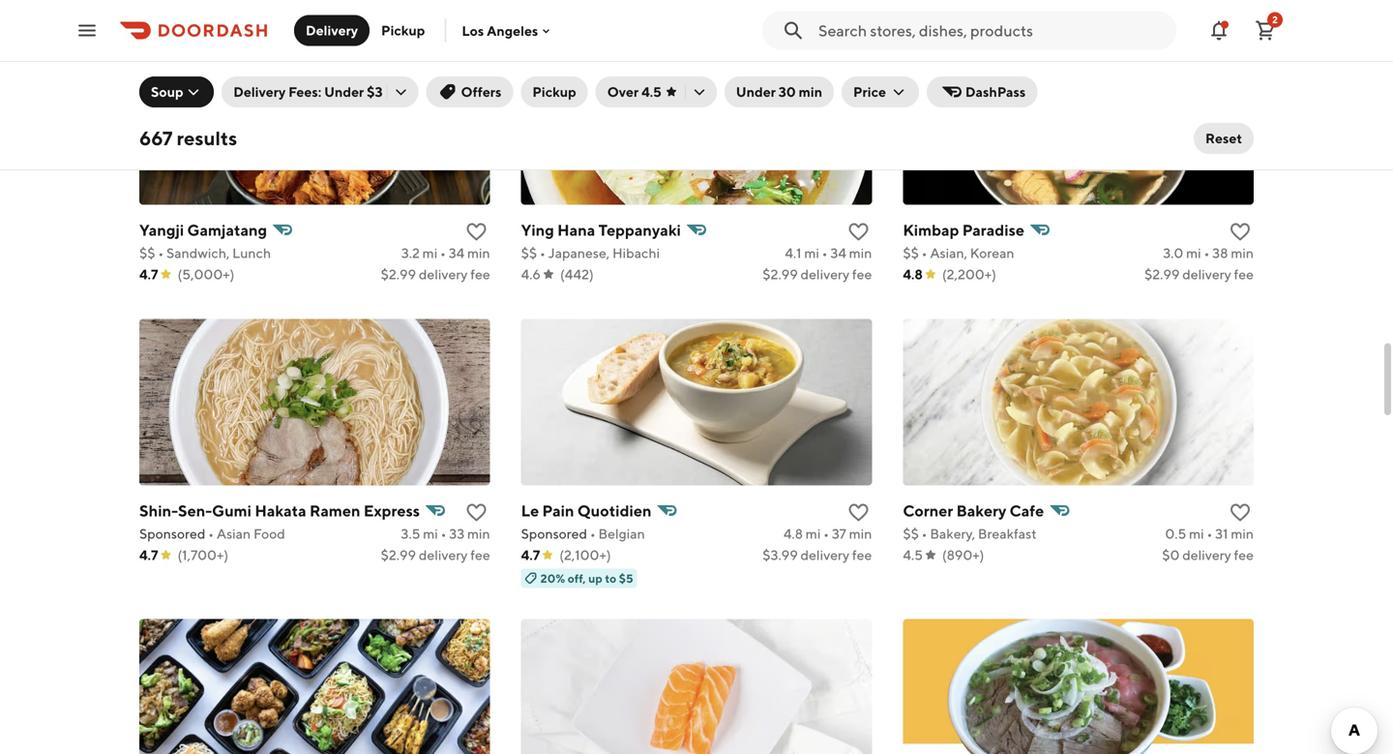 Task type: describe. For each thing, give the bounding box(es) containing it.
$3
[[367, 84, 383, 100]]

$$ for kimbap
[[903, 245, 919, 261]]

angeles
[[487, 23, 539, 38]]

37
[[832, 526, 847, 542]]

click to add this store to your saved list image for teppanyaki
[[847, 220, 871, 244]]

yangji
[[139, 221, 184, 239]]

(442)
[[560, 266, 594, 282]]

shin-
[[139, 502, 178, 520]]

korean
[[971, 245, 1015, 261]]

ying
[[521, 221, 555, 239]]

los angeles button
[[462, 23, 554, 38]]

min for le pain quotidien
[[850, 526, 872, 542]]

min for corner bakery cafe
[[1232, 526, 1255, 542]]

• down kimbap
[[922, 245, 928, 261]]

asian
[[217, 526, 251, 542]]

price button
[[842, 76, 920, 107]]

fee for kimbap paradise
[[1235, 266, 1255, 282]]

• left asian
[[208, 526, 214, 542]]

$$ for yangji
[[139, 245, 155, 261]]

quotidien
[[578, 502, 652, 520]]

sponsored • asian food
[[139, 526, 285, 542]]

$2.99 delivery fee for shin-sen-gumi hakata ramen express
[[381, 547, 490, 563]]

(2,200+)
[[943, 266, 997, 282]]

fee for yangji gamjatang
[[471, 266, 490, 282]]

31
[[1216, 526, 1229, 542]]

$2.99 delivery fee for kimbap paradise
[[1145, 266, 1255, 282]]

hana
[[558, 221, 596, 239]]

(2,100+)
[[560, 547, 611, 563]]

$2.99 for shin-sen-gumi hakata ramen express
[[381, 547, 416, 563]]

$$ • sandwich, lunch
[[139, 245, 271, 261]]

up
[[589, 572, 603, 585]]

$$ for corner
[[903, 526, 919, 542]]

4.8 for 4.8
[[903, 266, 923, 282]]

click to add this store to your saved list image for quotidien
[[847, 501, 871, 524]]

mi for ying hana teppanyaki
[[805, 245, 820, 261]]

le
[[521, 502, 539, 520]]

hakata
[[255, 502, 307, 520]]

20%
[[541, 572, 565, 585]]

fee for corner bakery cafe
[[1235, 547, 1255, 563]]

kimbap
[[903, 221, 960, 239]]

mi for kimbap paradise
[[1187, 245, 1202, 261]]

asian,
[[931, 245, 968, 261]]

$$ • japanese, hibachi
[[521, 245, 660, 261]]

mi for yangji gamjatang
[[423, 245, 438, 261]]

$3.99
[[763, 547, 798, 563]]

3.2
[[401, 245, 420, 261]]

$2.99 for ying hana teppanyaki
[[763, 266, 798, 282]]

over
[[608, 84, 639, 100]]

(890+)
[[943, 547, 985, 563]]

fees:
[[289, 84, 322, 100]]

$2.99 delivery fee for ying hana teppanyaki
[[763, 266, 872, 282]]

30
[[779, 84, 796, 100]]

20% off, up to $5
[[541, 572, 634, 585]]

offers button
[[426, 76, 513, 107]]

4.7 for le
[[521, 547, 540, 563]]

express
[[364, 502, 420, 520]]

shin-sen-gumi hakata ramen express
[[139, 502, 420, 520]]

results
[[177, 127, 237, 150]]

over 4.5
[[608, 84, 662, 100]]

reset button
[[1195, 123, 1255, 154]]

4.8 mi • 37 min
[[784, 526, 872, 542]]

dashpass button
[[927, 76, 1038, 107]]

3.0
[[1164, 245, 1184, 261]]

667
[[139, 127, 173, 150]]

belgian
[[599, 526, 645, 542]]

sandwich,
[[166, 245, 230, 261]]

34 for ying hana teppanyaki
[[831, 245, 847, 261]]

(5,000+)
[[178, 266, 235, 282]]

1 items, open order cart image
[[1255, 19, 1278, 42]]

• left 38
[[1205, 245, 1210, 261]]

3.0 mi • 38 min
[[1164, 245, 1255, 261]]

cafe
[[1010, 502, 1045, 520]]

min for shin-sen-gumi hakata ramen express
[[468, 526, 490, 542]]

4.1
[[785, 245, 802, 261]]

sponsored for sen-
[[139, 526, 206, 542]]

delivery for kimbap paradise
[[1183, 266, 1232, 282]]

hibachi
[[613, 245, 660, 261]]

to
[[605, 572, 617, 585]]

pickup for top 'pickup' button
[[381, 22, 425, 38]]

open menu image
[[76, 19, 99, 42]]

off,
[[568, 572, 586, 585]]

gamjatang
[[187, 221, 267, 239]]

corner
[[903, 502, 954, 520]]

click to add this store to your saved list image for yangji gamjatang
[[465, 220, 489, 244]]

offers
[[461, 84, 502, 100]]

click to add this store to your saved list image for kimbap paradise
[[1229, 220, 1253, 244]]

mi for shin-sen-gumi hakata ramen express
[[423, 526, 438, 542]]

0 vertical spatial pickup button
[[370, 15, 437, 46]]



Task type: vqa. For each thing, say whether or not it's contained in the screenshot.


Task type: locate. For each thing, give the bounding box(es) containing it.
breakfast
[[979, 526, 1037, 542]]

dashpass
[[966, 84, 1026, 100]]

los
[[462, 23, 484, 38]]

min for kimbap paradise
[[1232, 245, 1255, 261]]

$2.99 down 4.1
[[763, 266, 798, 282]]

under left 30
[[736, 84, 776, 100]]

$$ down yangji
[[139, 245, 155, 261]]

pickup button
[[370, 15, 437, 46], [521, 76, 588, 107]]

38
[[1213, 245, 1229, 261]]

yangji gamjatang
[[139, 221, 267, 239]]

1 34 from the left
[[449, 245, 465, 261]]

min right 30
[[799, 84, 823, 100]]

lunch
[[232, 245, 271, 261]]

$$ • asian, korean
[[903, 245, 1015, 261]]

delivery
[[419, 266, 468, 282], [801, 266, 850, 282], [1183, 266, 1232, 282], [419, 547, 468, 563], [801, 547, 850, 563], [1183, 547, 1232, 563]]

1 vertical spatial 4.5
[[903, 547, 923, 563]]

$$ down corner
[[903, 526, 919, 542]]

• down yangji
[[158, 245, 164, 261]]

$​0
[[1163, 547, 1180, 563]]

fee down "4.1 mi • 34 min"
[[853, 266, 872, 282]]

0 horizontal spatial under
[[324, 84, 364, 100]]

fee down the '0.5 mi • 31 min'
[[1235, 547, 1255, 563]]

1 horizontal spatial under
[[736, 84, 776, 100]]

pickup left over
[[533, 84, 577, 100]]

1 vertical spatial 4.8
[[784, 526, 803, 542]]

$​0 delivery fee
[[1163, 547, 1255, 563]]

min right 37
[[850, 526, 872, 542]]

34 right 3.2
[[449, 245, 465, 261]]

delivery for delivery
[[306, 22, 358, 38]]

click to add this store to your saved list image for corner bakery cafe
[[1229, 501, 1253, 524]]

$$ for ying
[[521, 245, 537, 261]]

min for ying hana teppanyaki
[[850, 245, 872, 261]]

• left 33
[[441, 526, 447, 542]]

under 30 min
[[736, 84, 823, 100]]

bakery
[[957, 502, 1007, 520]]

soup
[[151, 84, 184, 100]]

sponsored down pain
[[521, 526, 588, 542]]

delivery button
[[294, 15, 370, 46]]

0 horizontal spatial 34
[[449, 245, 465, 261]]

click to add this store to your saved list image up 3.5 mi • 33 min
[[465, 501, 489, 524]]

4.7
[[139, 266, 158, 282], [139, 547, 158, 563], [521, 547, 540, 563]]

price
[[854, 84, 887, 100]]

delivery for yangji gamjatang
[[419, 266, 468, 282]]

min right 38
[[1232, 245, 1255, 261]]

$3.99 delivery fee
[[763, 547, 872, 563]]

fee
[[471, 266, 490, 282], [853, 266, 872, 282], [1235, 266, 1255, 282], [471, 547, 490, 563], [853, 547, 872, 563], [1235, 547, 1255, 563]]

fee down 3.5 mi • 33 min
[[471, 547, 490, 563]]

1 horizontal spatial pickup
[[533, 84, 577, 100]]

reset
[[1206, 130, 1243, 146]]

1 click to add this store to your saved list image from the top
[[847, 220, 871, 244]]

• left 37
[[824, 526, 830, 542]]

$2.99 delivery fee down 3.5 mi • 33 min
[[381, 547, 490, 563]]

delivery down 3.5 mi • 33 min
[[419, 547, 468, 563]]

fee for ying hana teppanyaki
[[853, 266, 872, 282]]

0.5 mi • 31 min
[[1166, 526, 1255, 542]]

34 for yangji gamjatang
[[449, 245, 465, 261]]

1 sponsored from the left
[[139, 526, 206, 542]]

fee down 4.8 mi • 37 min
[[853, 547, 872, 563]]

$2.99 delivery fee down 3.2 mi • 34 min
[[381, 266, 490, 282]]

• up (2,100+)
[[590, 526, 596, 542]]

4.5 right over
[[642, 84, 662, 100]]

(1,700+)
[[178, 547, 229, 563]]

min right 31
[[1232, 526, 1255, 542]]

• right 4.1
[[822, 245, 828, 261]]

33
[[449, 526, 465, 542]]

$2.99 for yangji gamjatang
[[381, 266, 416, 282]]

0 horizontal spatial 4.8
[[784, 526, 803, 542]]

3.5 mi • 33 min
[[401, 526, 490, 542]]

delivery down 3.2 mi • 34 min
[[419, 266, 468, 282]]

• right 3.2
[[440, 245, 446, 261]]

$2.99 delivery fee down "4.1 mi • 34 min"
[[763, 266, 872, 282]]

fee down 3.0 mi • 38 min
[[1235, 266, 1255, 282]]

1 horizontal spatial 4.8
[[903, 266, 923, 282]]

under
[[324, 84, 364, 100], [736, 84, 776, 100]]

0 vertical spatial click to add this store to your saved list image
[[847, 220, 871, 244]]

4.6
[[521, 266, 541, 282]]

1 horizontal spatial delivery
[[306, 22, 358, 38]]

1 vertical spatial click to add this store to your saved list image
[[847, 501, 871, 524]]

le pain quotidien
[[521, 502, 652, 520]]

•
[[158, 245, 164, 261], [440, 245, 446, 261], [540, 245, 546, 261], [822, 245, 828, 261], [922, 245, 928, 261], [1205, 245, 1210, 261], [208, 526, 214, 542], [441, 526, 447, 542], [590, 526, 596, 542], [824, 526, 830, 542], [922, 526, 928, 542], [1208, 526, 1213, 542]]

1 horizontal spatial sponsored
[[521, 526, 588, 542]]

1 horizontal spatial 34
[[831, 245, 847, 261]]

paradise
[[963, 221, 1025, 239]]

3.5
[[401, 526, 421, 542]]

$$ up 4.6
[[521, 245, 537, 261]]

4.7 for yangji
[[139, 266, 158, 282]]

0 vertical spatial delivery
[[306, 22, 358, 38]]

under inside under 30 min button
[[736, 84, 776, 100]]

delivery down the '0.5 mi • 31 min'
[[1183, 547, 1232, 563]]

kimbap paradise
[[903, 221, 1025, 239]]

sponsored • belgian
[[521, 526, 645, 542]]

ying hana teppanyaki
[[521, 221, 681, 239]]

delivery up delivery fees: under $3
[[306, 22, 358, 38]]

ramen
[[310, 502, 361, 520]]

pain
[[543, 502, 575, 520]]

• down corner
[[922, 526, 928, 542]]

gumi
[[212, 502, 252, 520]]

0 horizontal spatial sponsored
[[139, 526, 206, 542]]

click to add this store to your saved list image up 3.0 mi • 38 min
[[1229, 220, 1253, 244]]

4.5 down corner
[[903, 547, 923, 563]]

$$ down kimbap
[[903, 245, 919, 261]]

$2.99
[[381, 266, 416, 282], [763, 266, 798, 282], [1145, 266, 1180, 282], [381, 547, 416, 563]]

1 vertical spatial delivery
[[233, 84, 286, 100]]

4.8
[[903, 266, 923, 282], [784, 526, 803, 542]]

2 button
[[1247, 11, 1286, 50]]

1 vertical spatial pickup button
[[521, 76, 588, 107]]

corner bakery cafe
[[903, 502, 1045, 520]]

0 horizontal spatial pickup
[[381, 22, 425, 38]]

delivery for delivery fees: under $3
[[233, 84, 286, 100]]

notification bell image
[[1208, 19, 1231, 42]]

3.2 mi • 34 min
[[401, 245, 490, 261]]

mi
[[423, 245, 438, 261], [805, 245, 820, 261], [1187, 245, 1202, 261], [423, 526, 438, 542], [806, 526, 821, 542], [1190, 526, 1205, 542]]

4.8 for 4.8 mi • 37 min
[[784, 526, 803, 542]]

under 30 min button
[[725, 76, 834, 107]]

$2.99 down 3.2
[[381, 266, 416, 282]]

$$ • bakery, breakfast
[[903, 526, 1037, 542]]

2
[[1273, 14, 1279, 25]]

1 under from the left
[[324, 84, 364, 100]]

delivery down 4.8 mi • 37 min
[[801, 547, 850, 563]]

mi up "$3.99 delivery fee"
[[806, 526, 821, 542]]

fee for le pain quotidien
[[853, 547, 872, 563]]

34 right 4.1
[[831, 245, 847, 261]]

mi right 3.5
[[423, 526, 438, 542]]

• left 31
[[1208, 526, 1213, 542]]

1 horizontal spatial 4.5
[[903, 547, 923, 563]]

0 vertical spatial 4.5
[[642, 84, 662, 100]]

min right 4.1
[[850, 245, 872, 261]]

0.5
[[1166, 526, 1187, 542]]

over 4.5 button
[[596, 76, 717, 107]]

fee down 3.2 mi • 34 min
[[471, 266, 490, 282]]

4.5 inside button
[[642, 84, 662, 100]]

4.8 down kimbap
[[903, 266, 923, 282]]

sponsored down shin-
[[139, 526, 206, 542]]

under left $3
[[324, 84, 364, 100]]

teppanyaki
[[599, 221, 681, 239]]

min right 33
[[468, 526, 490, 542]]

pickup up $3
[[381, 22, 425, 38]]

bakery,
[[931, 526, 976, 542]]

delivery for shin-sen-gumi hakata ramen express
[[419, 547, 468, 563]]

0 horizontal spatial 4.5
[[642, 84, 662, 100]]

min for yangji gamjatang
[[468, 245, 490, 261]]

$2.99 down 3.0 on the top right of page
[[1145, 266, 1180, 282]]

mi right 4.1
[[805, 245, 820, 261]]

min right 3.2
[[468, 245, 490, 261]]

667 results
[[139, 127, 237, 150]]

pickup button up $3
[[370, 15, 437, 46]]

$2.99 for kimbap paradise
[[1145, 266, 1180, 282]]

1 vertical spatial pickup
[[533, 84, 577, 100]]

delivery for ying hana teppanyaki
[[801, 266, 850, 282]]

fee for shin-sen-gumi hakata ramen express
[[471, 547, 490, 563]]

2 click to add this store to your saved list image from the top
[[847, 501, 871, 524]]

4.7 down shin-
[[139, 547, 158, 563]]

click to add this store to your saved list image up "4.1 mi • 34 min"
[[847, 220, 871, 244]]

delivery for le pain quotidien
[[801, 547, 850, 563]]

$$
[[139, 245, 155, 261], [521, 245, 537, 261], [903, 245, 919, 261], [903, 526, 919, 542]]

0 vertical spatial pickup
[[381, 22, 425, 38]]

delivery left fees:
[[233, 84, 286, 100]]

$2.99 delivery fee for yangji gamjatang
[[381, 266, 490, 282]]

$2.99 down 3.5
[[381, 547, 416, 563]]

soup button
[[139, 76, 214, 107]]

mi right the 0.5
[[1190, 526, 1205, 542]]

delivery for corner bakery cafe
[[1183, 547, 1232, 563]]

• down the ying
[[540, 245, 546, 261]]

0 horizontal spatial pickup button
[[370, 15, 437, 46]]

pickup for the right 'pickup' button
[[533, 84, 577, 100]]

0 vertical spatial 4.8
[[903, 266, 923, 282]]

4.7 down yangji
[[139, 266, 158, 282]]

min inside under 30 min button
[[799, 84, 823, 100]]

2 34 from the left
[[831, 245, 847, 261]]

click to add this store to your saved list image for shin-sen-gumi hakata ramen express
[[465, 501, 489, 524]]

$2.99 delivery fee down 3.0 mi • 38 min
[[1145, 266, 1255, 282]]

food
[[254, 526, 285, 542]]

2 sponsored from the left
[[521, 526, 588, 542]]

click to add this store to your saved list image up 3.2 mi • 34 min
[[465, 220, 489, 244]]

los angeles
[[462, 23, 539, 38]]

sponsored for pain
[[521, 526, 588, 542]]

delivery fees: under $3
[[233, 84, 383, 100]]

sponsored
[[139, 526, 206, 542], [521, 526, 588, 542]]

delivery inside button
[[306, 22, 358, 38]]

mi for le pain quotidien
[[806, 526, 821, 542]]

mi for corner bakery cafe
[[1190, 526, 1205, 542]]

pickup button left over
[[521, 76, 588, 107]]

4.7 down le at the bottom of page
[[521, 547, 540, 563]]

4.5
[[642, 84, 662, 100], [903, 547, 923, 563]]

4.7 for shin-
[[139, 547, 158, 563]]

delivery down "4.1 mi • 34 min"
[[801, 266, 850, 282]]

mi right 3.2
[[423, 245, 438, 261]]

1 horizontal spatial pickup button
[[521, 76, 588, 107]]

$2.99 delivery fee
[[381, 266, 490, 282], [763, 266, 872, 282], [1145, 266, 1255, 282], [381, 547, 490, 563]]

sen-
[[178, 502, 212, 520]]

click to add this store to your saved list image up the '0.5 mi • 31 min'
[[1229, 501, 1253, 524]]

delivery down 3.0 mi • 38 min
[[1183, 266, 1232, 282]]

4.1 mi • 34 min
[[785, 245, 872, 261]]

Store search: begin typing to search for stores available on DoorDash text field
[[819, 20, 1165, 41]]

2 under from the left
[[736, 84, 776, 100]]

click to add this store to your saved list image
[[465, 220, 489, 244], [1229, 220, 1253, 244], [465, 501, 489, 524], [1229, 501, 1253, 524]]

click to add this store to your saved list image
[[847, 220, 871, 244], [847, 501, 871, 524]]

$5
[[619, 572, 634, 585]]

mi right 3.0 on the top right of page
[[1187, 245, 1202, 261]]

0 horizontal spatial delivery
[[233, 84, 286, 100]]

japanese,
[[549, 245, 610, 261]]

click to add this store to your saved list image up 4.8 mi • 37 min
[[847, 501, 871, 524]]

4.8 up $3.99
[[784, 526, 803, 542]]



